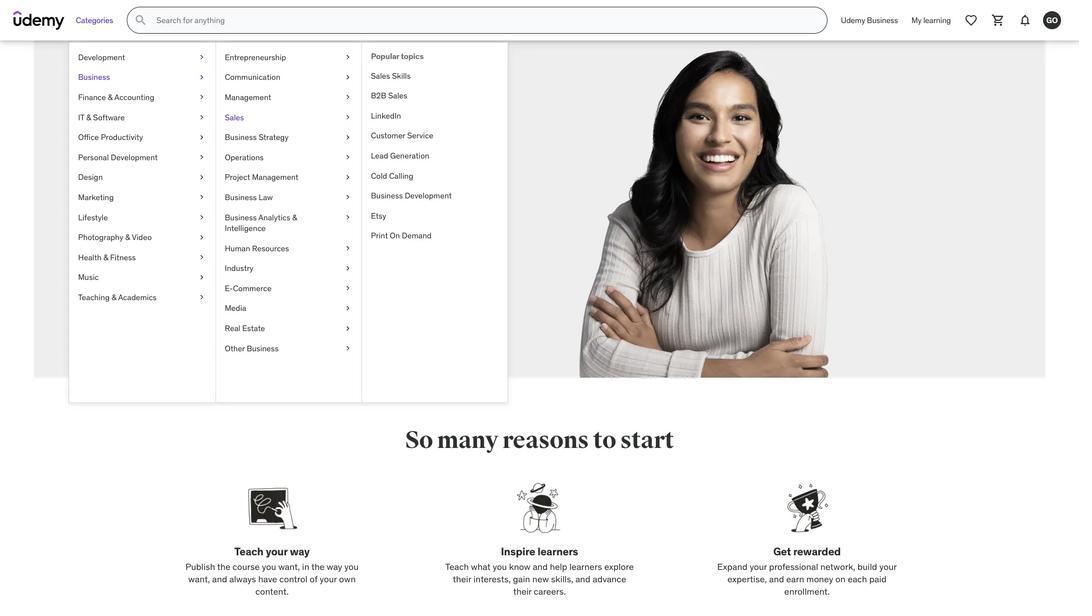 Task type: vqa. For each thing, say whether or not it's contained in the screenshot.
Reach
no



Task type: locate. For each thing, give the bounding box(es) containing it.
management down the communication
[[225, 92, 271, 102]]

sales inside "link"
[[371, 70, 390, 81]]

intelligence
[[225, 223, 266, 233]]

xsmall image inside office productivity link
[[197, 132, 206, 143]]

development down 'categories' dropdown button
[[78, 52, 125, 62]]

control
[[279, 573, 308, 585]]

and inside the get rewarded expand your professional network, build your expertise, and earn money on each paid enrollment.
[[769, 573, 784, 585]]

productivity
[[101, 132, 143, 142]]

1 vertical spatial teach
[[445, 561, 469, 572]]

health & fitness link
[[69, 247, 215, 267]]

your up expertise,
[[750, 561, 767, 572]]

2 vertical spatial sales
[[225, 112, 244, 122]]

want, up control
[[278, 561, 300, 572]]

own
[[304, 225, 324, 238], [339, 573, 356, 585]]

categories button
[[69, 7, 120, 34]]

xsmall image inside e-commerce "link"
[[343, 283, 352, 294]]

design link
[[69, 167, 215, 187]]

& inside finance & accounting link
[[108, 92, 113, 102]]

& inside health & fitness link
[[103, 252, 108, 262]]

their
[[453, 573, 471, 585], [513, 586, 532, 597]]

you
[[262, 561, 276, 572], [344, 561, 359, 572], [493, 561, 507, 572]]

human resources link
[[216, 238, 361, 258]]

development inside personal development link
[[111, 152, 158, 162]]

xsmall image inside photography & video link
[[197, 232, 206, 243]]

0 horizontal spatial you
[[262, 561, 276, 572]]

xsmall image for design
[[197, 172, 206, 183]]

their down the what at bottom
[[453, 573, 471, 585]]

& left video
[[125, 232, 130, 242]]

way right in
[[327, 561, 342, 572]]

teach left the what at bottom
[[445, 561, 469, 572]]

xsmall image inside health & fitness link
[[197, 252, 206, 263]]

development
[[78, 52, 125, 62], [111, 152, 158, 162], [405, 190, 452, 201]]

way up in
[[290, 545, 310, 558]]

want,
[[278, 561, 300, 572], [188, 573, 210, 585]]

what
[[471, 561, 491, 572]]

1 horizontal spatial way
[[327, 561, 342, 572]]

xsmall image inside operations 'link'
[[343, 152, 352, 163]]

xsmall image inside teaching & academics link
[[197, 292, 206, 303]]

you up interests,
[[493, 561, 507, 572]]

and left "earn"
[[769, 573, 784, 585]]

enrollment.
[[784, 586, 830, 597]]

business inside business strategy link
[[225, 132, 257, 142]]

business
[[867, 15, 898, 25], [78, 72, 110, 82], [225, 132, 257, 142], [371, 190, 403, 201], [225, 192, 257, 202], [225, 212, 257, 222], [247, 343, 279, 353]]

want, down the 'publish'
[[188, 573, 210, 585]]

of
[[310, 573, 318, 585]]

xsmall image inside management link
[[343, 92, 352, 103]]

you up have
[[262, 561, 276, 572]]

resources
[[252, 243, 289, 253]]

0 horizontal spatial teach
[[234, 545, 264, 558]]

xsmall image inside business analytics & intelligence link
[[343, 212, 352, 223]]

xsmall image inside entrepreneurship link
[[343, 52, 352, 63]]

&
[[108, 92, 113, 102], [86, 112, 91, 122], [292, 212, 297, 222], [125, 232, 130, 242], [103, 252, 108, 262], [112, 292, 116, 302]]

explore
[[604, 561, 634, 572]]

teach inside inspire learners teach what you know and help learners explore their interests, gain new skills, and advance their careers.
[[445, 561, 469, 572]]

& inside teaching & academics link
[[112, 292, 116, 302]]

network,
[[820, 561, 855, 572]]

development down office productivity link
[[111, 152, 158, 162]]

xsmall image for business strategy
[[343, 132, 352, 143]]

& right analytics
[[292, 212, 297, 222]]

& right finance
[[108, 92, 113, 102]]

xsmall image for e-commerce
[[343, 283, 352, 294]]

xsmall image inside sales link
[[343, 112, 352, 123]]

the left course
[[217, 561, 230, 572]]

interests,
[[473, 573, 511, 585]]

xsmall image inside personal development link
[[197, 152, 206, 163]]

xsmall image for management
[[343, 92, 352, 103]]

sales link
[[216, 107, 361, 127]]

xsmall image for development
[[197, 52, 206, 63]]

business inside the business development "link"
[[371, 190, 403, 201]]

xsmall image for real estate
[[343, 323, 352, 334]]

course
[[233, 561, 260, 572]]

teaching & academics link
[[69, 287, 215, 307]]

teach
[[234, 545, 264, 558], [445, 561, 469, 572]]

with
[[199, 172, 259, 207]]

sales element
[[361, 43, 508, 402]]

sales for sales
[[225, 112, 244, 122]]

business law
[[225, 192, 273, 202]]

& inside it & software link
[[86, 112, 91, 122]]

0 horizontal spatial their
[[453, 573, 471, 585]]

your down 'instructor'
[[281, 225, 301, 238]]

management
[[225, 92, 271, 102], [252, 172, 298, 182]]

sales right b2b
[[388, 90, 407, 101]]

1 horizontal spatial teach
[[445, 561, 469, 572]]

business down estate at the left bottom of page
[[247, 343, 279, 353]]

1 horizontal spatial the
[[311, 561, 325, 572]]

submit search image
[[134, 13, 147, 27]]

2 horizontal spatial you
[[493, 561, 507, 572]]

2 you from the left
[[344, 561, 359, 572]]

print on demand link
[[362, 226, 508, 246]]

business up finance
[[78, 72, 110, 82]]

always
[[229, 573, 256, 585]]

development link
[[69, 47, 215, 67]]

cold calling
[[371, 170, 413, 181]]

and up new
[[533, 561, 548, 572]]

you right in
[[344, 561, 359, 572]]

0 vertical spatial sales
[[371, 70, 390, 81]]

way
[[290, 545, 310, 558], [327, 561, 342, 572]]

lives
[[199, 225, 220, 238]]

1 horizontal spatial want,
[[278, 561, 300, 572]]

xsmall image inside media link
[[343, 303, 352, 314]]

1 vertical spatial development
[[111, 152, 158, 162]]

lifestyle link
[[69, 207, 215, 227]]

topics
[[401, 51, 424, 61]]

linkedin link
[[362, 106, 508, 126]]

xsmall image inside marketing link
[[197, 192, 206, 203]]

xsmall image inside business law link
[[343, 192, 352, 203]]

xsmall image for teaching & academics
[[197, 292, 206, 303]]

business down cold calling
[[371, 190, 403, 201]]

xsmall image inside the other business link
[[343, 343, 352, 354]]

etsy link
[[362, 206, 508, 226]]

0 vertical spatial want,
[[278, 561, 300, 572]]

xsmall image inside communication link
[[343, 72, 352, 83]]

xsmall image inside project management link
[[343, 172, 352, 183]]

money
[[807, 573, 833, 585]]

popular
[[371, 51, 399, 61]]

1 horizontal spatial you
[[344, 561, 359, 572]]

xsmall image inside human resources link
[[343, 243, 352, 254]]

inspire
[[501, 545, 535, 558]]

development inside the business development "link"
[[405, 190, 452, 201]]

1 vertical spatial own
[[339, 573, 356, 585]]

an
[[241, 210, 253, 223]]

xsmall image inside real estate link
[[343, 323, 352, 334]]

real estate link
[[216, 318, 361, 338]]

teach up course
[[234, 545, 264, 558]]

expand
[[717, 561, 748, 572]]

law
[[259, 192, 273, 202]]

business inside udemy business link
[[867, 15, 898, 25]]

3 you from the left
[[493, 561, 507, 572]]

business up intelligence
[[225, 212, 257, 222]]

2 vertical spatial development
[[405, 190, 452, 201]]

management link
[[216, 87, 361, 107]]

1 vertical spatial learners
[[570, 561, 602, 572]]

b2b sales
[[371, 90, 407, 101]]

xsmall image inside business link
[[197, 72, 206, 83]]

business inside business link
[[78, 72, 110, 82]]

xsmall image inside "music" link
[[197, 272, 206, 283]]

their down gain
[[513, 586, 532, 597]]

1 vertical spatial want,
[[188, 573, 210, 585]]

reasons
[[503, 426, 589, 455]]

& right it
[[86, 112, 91, 122]]

business strategy
[[225, 132, 289, 142]]

fitness
[[110, 252, 136, 262]]

xsmall image inside lifestyle link
[[197, 212, 206, 223]]

come teach with us become an instructor and change lives — including your own
[[199, 141, 360, 238]]

industry
[[225, 263, 253, 273]]

business development link
[[362, 186, 508, 206]]

xsmall image inside development link
[[197, 52, 206, 63]]

xsmall image for human resources
[[343, 243, 352, 254]]

project
[[225, 172, 250, 182]]

1 horizontal spatial own
[[339, 573, 356, 585]]

xsmall image inside finance & accounting link
[[197, 92, 206, 103]]

lead
[[371, 150, 388, 161]]

build
[[858, 561, 877, 572]]

xsmall image for industry
[[343, 263, 352, 274]]

design
[[78, 172, 103, 182]]

& right teaching
[[112, 292, 116, 302]]

lead generation link
[[362, 146, 508, 166]]

xsmall image inside it & software link
[[197, 112, 206, 123]]

business inside business law link
[[225, 192, 257, 202]]

learners
[[538, 545, 578, 558], [570, 561, 602, 572]]

on
[[836, 573, 846, 585]]

sales down the popular
[[371, 70, 390, 81]]

learners up the help
[[538, 545, 578, 558]]

learning
[[923, 15, 951, 25]]

music link
[[69, 267, 215, 287]]

and left change
[[304, 210, 322, 223]]

0 vertical spatial development
[[78, 52, 125, 62]]

business inside business analytics & intelligence
[[225, 212, 257, 222]]

software
[[93, 112, 125, 122]]

learners up skills,
[[570, 561, 602, 572]]

the right in
[[311, 561, 325, 572]]

development down the cold calling link
[[405, 190, 452, 201]]

xsmall image inside business strategy link
[[343, 132, 352, 143]]

own inside come teach with us become an instructor and change lives — including your own
[[304, 225, 324, 238]]

skills
[[392, 70, 411, 81]]

0 vertical spatial their
[[453, 573, 471, 585]]

wishlist image
[[965, 13, 978, 27]]

teach inside the teach your way publish the course you want, in the way you want, and always have control of your own content.
[[234, 545, 264, 558]]

xsmall image inside design link
[[197, 172, 206, 183]]

photography & video link
[[69, 227, 215, 247]]

business right udemy
[[867, 15, 898, 25]]

your right of
[[320, 573, 337, 585]]

and left always
[[212, 573, 227, 585]]

1 the from the left
[[217, 561, 230, 572]]

and
[[304, 210, 322, 223], [533, 561, 548, 572], [212, 573, 227, 585], [576, 573, 591, 585], [769, 573, 784, 585]]

xsmall image for business law
[[343, 192, 352, 203]]

business for business
[[78, 72, 110, 82]]

0 horizontal spatial own
[[304, 225, 324, 238]]

business down project
[[225, 192, 257, 202]]

teach
[[281, 141, 354, 176]]

0 horizontal spatial the
[[217, 561, 230, 572]]

1 vertical spatial their
[[513, 586, 532, 597]]

xsmall image inside industry link
[[343, 263, 352, 274]]

& right health
[[103, 252, 108, 262]]

xsmall image
[[343, 72, 352, 83], [197, 92, 206, 103], [343, 92, 352, 103], [197, 112, 206, 123], [343, 112, 352, 123], [343, 132, 352, 143], [343, 152, 352, 163], [197, 172, 206, 183], [343, 212, 352, 223], [343, 243, 352, 254], [343, 263, 352, 274], [197, 272, 206, 283], [197, 292, 206, 303], [343, 303, 352, 314], [343, 323, 352, 334], [343, 343, 352, 354]]

xsmall image for entrepreneurship
[[343, 52, 352, 63]]

sales up the "business strategy"
[[225, 112, 244, 122]]

customer service
[[371, 130, 433, 141]]

management up law
[[252, 172, 298, 182]]

udemy business
[[841, 15, 898, 25]]

print
[[371, 230, 388, 241]]

own inside the teach your way publish the course you want, in the way you want, and always have control of your own content.
[[339, 573, 356, 585]]

finance & accounting
[[78, 92, 154, 102]]

estate
[[242, 323, 265, 333]]

0 vertical spatial own
[[304, 225, 324, 238]]

0 vertical spatial way
[[290, 545, 310, 558]]

sales
[[371, 70, 390, 81], [388, 90, 407, 101], [225, 112, 244, 122]]

xsmall image
[[197, 52, 206, 63], [343, 52, 352, 63], [197, 72, 206, 83], [197, 132, 206, 143], [197, 152, 206, 163], [343, 172, 352, 183], [197, 192, 206, 203], [343, 192, 352, 203], [197, 212, 206, 223], [197, 232, 206, 243], [197, 252, 206, 263], [343, 283, 352, 294]]

0 vertical spatial teach
[[234, 545, 264, 558]]

& inside photography & video link
[[125, 232, 130, 242]]

development inside development link
[[78, 52, 125, 62]]

1 you from the left
[[262, 561, 276, 572]]

business up operations
[[225, 132, 257, 142]]

1 vertical spatial way
[[327, 561, 342, 572]]



Task type: describe. For each thing, give the bounding box(es) containing it.
2 the from the left
[[311, 561, 325, 572]]

operations link
[[216, 147, 361, 167]]

analytics
[[258, 212, 290, 222]]

udemy business link
[[834, 7, 905, 34]]

lead generation
[[371, 150, 429, 161]]

office productivity
[[78, 132, 143, 142]]

my
[[912, 15, 922, 25]]

on
[[390, 230, 400, 241]]

xsmall image for operations
[[343, 152, 352, 163]]

entrepreneurship link
[[216, 47, 361, 67]]

e-commerce
[[225, 283, 272, 293]]

0 horizontal spatial want,
[[188, 573, 210, 585]]

help
[[550, 561, 567, 572]]

sales for sales skills
[[371, 70, 390, 81]]

b2b sales link
[[362, 86, 508, 106]]

1 vertical spatial management
[[252, 172, 298, 182]]

instructor
[[255, 210, 301, 223]]

xsmall image for music
[[197, 272, 206, 283]]

expertise,
[[728, 573, 767, 585]]

marketing link
[[69, 187, 215, 207]]

inspire learners teach what you know and help learners explore their interests, gain new skills, and advance their careers.
[[445, 545, 634, 597]]

xsmall image for communication
[[343, 72, 352, 83]]

business analytics & intelligence
[[225, 212, 297, 233]]

xsmall image for it & software
[[197, 112, 206, 123]]

udemy image
[[13, 11, 65, 30]]

0 vertical spatial learners
[[538, 545, 578, 558]]

xsmall image for lifestyle
[[197, 212, 206, 223]]

0 horizontal spatial way
[[290, 545, 310, 558]]

categories
[[76, 15, 113, 25]]

new
[[532, 573, 549, 585]]

xsmall image for media
[[343, 303, 352, 314]]

and inside the teach your way publish the course you want, in the way you want, and always have control of your own content.
[[212, 573, 227, 585]]

xsmall image for photography & video
[[197, 232, 206, 243]]

and right skills,
[[576, 573, 591, 585]]

and inside come teach with us become an instructor and change lives — including your own
[[304, 210, 322, 223]]

health & fitness
[[78, 252, 136, 262]]

each
[[848, 573, 867, 585]]

finance & accounting link
[[69, 87, 215, 107]]

careers.
[[534, 586, 566, 597]]

personal development
[[78, 152, 158, 162]]

professional
[[769, 561, 818, 572]]

it & software
[[78, 112, 125, 122]]

media
[[225, 303, 246, 313]]

to
[[593, 426, 616, 455]]

gain
[[513, 573, 530, 585]]

& for software
[[86, 112, 91, 122]]

& for fitness
[[103, 252, 108, 262]]

customer service link
[[362, 126, 508, 146]]

shopping cart with 0 items image
[[992, 13, 1005, 27]]

teaching & academics
[[78, 292, 157, 302]]

it & software link
[[69, 107, 215, 127]]

business inside the other business link
[[247, 343, 279, 353]]

0 vertical spatial management
[[225, 92, 271, 102]]

your up "paid"
[[879, 561, 897, 572]]

development for business
[[405, 190, 452, 201]]

udemy
[[841, 15, 865, 25]]

xsmall image for office productivity
[[197, 132, 206, 143]]

business development
[[371, 190, 452, 201]]

advance
[[593, 573, 626, 585]]

xsmall image for other business
[[343, 343, 352, 354]]

—
[[223, 225, 232, 238]]

Search for anything text field
[[154, 11, 814, 30]]

1 vertical spatial sales
[[388, 90, 407, 101]]

earn
[[786, 573, 804, 585]]

human resources
[[225, 243, 289, 253]]

teaching
[[78, 292, 110, 302]]

communication link
[[216, 67, 361, 87]]

lifestyle
[[78, 212, 108, 222]]

xsmall image for project management
[[343, 172, 352, 183]]

business for business analytics & intelligence
[[225, 212, 257, 222]]

skills,
[[551, 573, 573, 585]]

in
[[302, 561, 309, 572]]

development for personal
[[111, 152, 158, 162]]

& for academics
[[112, 292, 116, 302]]

& for video
[[125, 232, 130, 242]]

business for business development
[[371, 190, 403, 201]]

etsy
[[371, 210, 386, 221]]

paid
[[869, 573, 887, 585]]

so many reasons to start
[[405, 426, 674, 455]]

us
[[264, 172, 294, 207]]

content.
[[255, 586, 289, 597]]

xsmall image for health & fitness
[[197, 252, 206, 263]]

get rewarded expand your professional network, build your expertise, and earn money on each paid enrollment.
[[717, 545, 897, 597]]

e-
[[225, 283, 233, 293]]

rewarded
[[793, 545, 841, 558]]

industry link
[[216, 258, 361, 278]]

other
[[225, 343, 245, 353]]

notifications image
[[1019, 13, 1032, 27]]

go
[[1046, 15, 1058, 25]]

1 horizontal spatial their
[[513, 586, 532, 597]]

many
[[437, 426, 498, 455]]

my learning
[[912, 15, 951, 25]]

xsmall image for business analytics & intelligence
[[343, 212, 352, 223]]

have
[[258, 573, 277, 585]]

so
[[405, 426, 433, 455]]

linkedin
[[371, 110, 401, 121]]

office productivity link
[[69, 127, 215, 147]]

it
[[78, 112, 84, 122]]

business for business strategy
[[225, 132, 257, 142]]

photography
[[78, 232, 123, 242]]

xsmall image for business
[[197, 72, 206, 83]]

demand
[[402, 230, 432, 241]]

personal development link
[[69, 147, 215, 167]]

sales skills link
[[362, 66, 508, 86]]

get
[[773, 545, 791, 558]]

xsmall image for finance & accounting
[[197, 92, 206, 103]]

& for accounting
[[108, 92, 113, 102]]

other business
[[225, 343, 279, 353]]

my learning link
[[905, 7, 958, 34]]

your up have
[[266, 545, 288, 558]]

commerce
[[233, 283, 272, 293]]

xsmall image for marketing
[[197, 192, 206, 203]]

xsmall image for personal development
[[197, 152, 206, 163]]

customer
[[371, 130, 405, 141]]

your inside come teach with us become an instructor and change lives — including your own
[[281, 225, 301, 238]]

finance
[[78, 92, 106, 102]]

xsmall image for sales
[[343, 112, 352, 123]]

accounting
[[114, 92, 154, 102]]

business for business law
[[225, 192, 257, 202]]

photography & video
[[78, 232, 152, 242]]

you inside inspire learners teach what you know and help learners explore their interests, gain new skills, and advance their careers.
[[493, 561, 507, 572]]

& inside business analytics & intelligence
[[292, 212, 297, 222]]

other business link
[[216, 338, 361, 358]]



